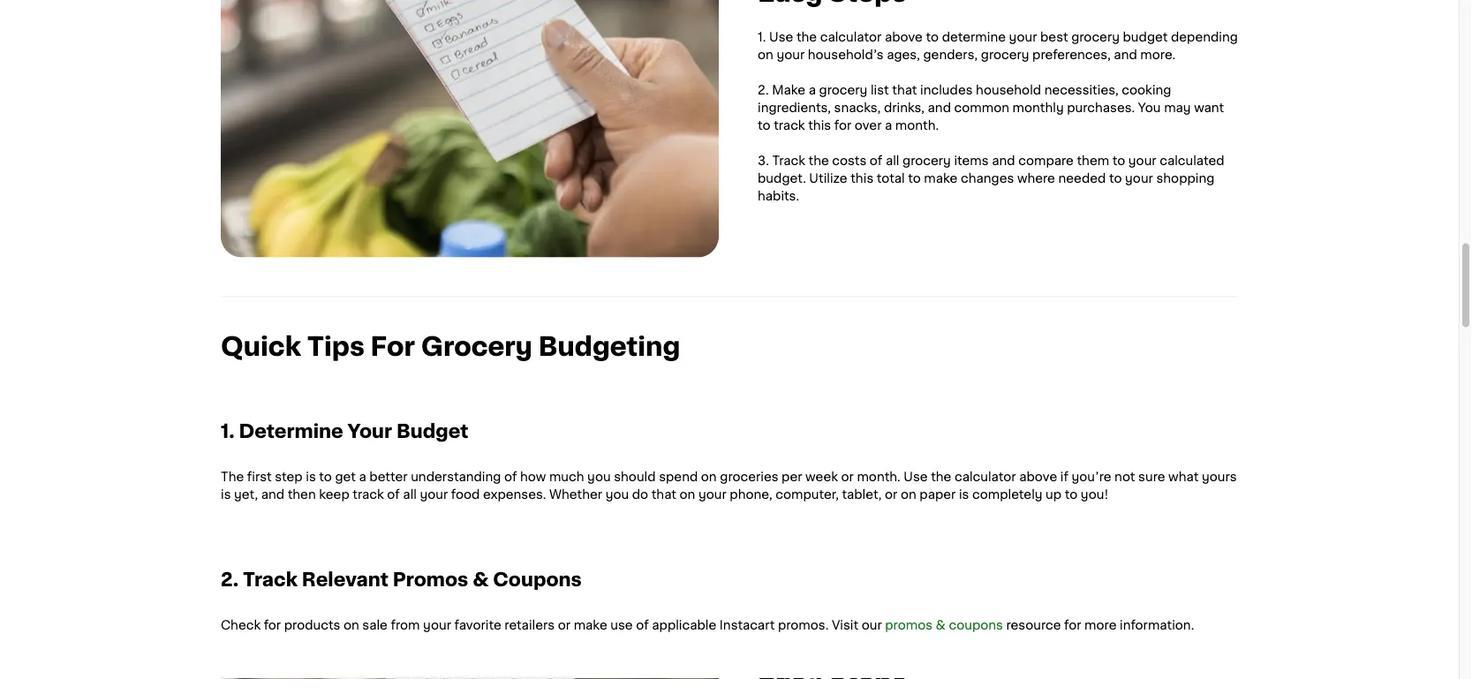 Task type: locate. For each thing, give the bounding box(es) containing it.
drinks,
[[884, 102, 925, 114]]

0 vertical spatial make
[[924, 173, 958, 185]]

that up drinks, on the top of the page
[[892, 84, 917, 97]]

your left the shopping
[[1125, 173, 1153, 185]]

0 horizontal spatial 1.
[[221, 423, 235, 441]]

and down first
[[261, 488, 284, 501]]

per
[[782, 471, 802, 483]]

the up utilize
[[809, 155, 829, 167]]

a right over
[[885, 120, 892, 132]]

make
[[924, 173, 958, 185], [574, 619, 607, 631]]

not
[[1115, 471, 1135, 483]]

1 vertical spatial this
[[851, 173, 874, 185]]

& right promos at bottom right
[[936, 619, 946, 631]]

calculator up household's
[[820, 31, 882, 44]]

use inside 1. use the calculator above to determine your best grocery budget depending on your household's ages, genders, grocery preferences, and more. 2. make a grocery list that includes household necessities, cooking ingredients, snacks, drinks, and common monthly purchases. you may want to track this for over a month. 3. track the costs of all grocery items and compare them to your calculated budget. utilize this total to make changes where needed to your shopping habits.
[[769, 31, 793, 44]]

1 vertical spatial 1.
[[221, 423, 235, 441]]

a
[[809, 84, 816, 97], [885, 120, 892, 132], [359, 471, 366, 483]]

if
[[1061, 471, 1069, 483]]

more
[[1085, 619, 1117, 631]]

0 vertical spatial or
[[841, 471, 854, 483]]

1 horizontal spatial above
[[1019, 471, 1057, 483]]

make down items at the top right of page
[[924, 173, 958, 185]]

check for products on sale from your favorite retailers or make use of applicable instacart promos. visit our promos & coupons resource for more information.
[[221, 619, 1194, 631]]

1 horizontal spatial that
[[892, 84, 917, 97]]

2.
[[758, 84, 769, 97], [221, 571, 239, 590]]

month. down drinks, on the top of the page
[[895, 120, 939, 132]]

1 vertical spatial track
[[353, 488, 384, 501]]

first
[[247, 471, 272, 483]]

track up 'budget.'
[[772, 155, 805, 167]]

grocery up household
[[981, 49, 1029, 61]]

on left paper
[[901, 488, 917, 501]]

2. left make
[[758, 84, 769, 97]]

0 vertical spatial &
[[473, 571, 489, 590]]

use up make
[[769, 31, 793, 44]]

promos & coupons link
[[885, 619, 1003, 631]]

or right retailers
[[558, 619, 571, 631]]

0 vertical spatial above
[[885, 31, 923, 44]]

for
[[834, 120, 852, 132], [264, 619, 281, 631], [1064, 619, 1081, 631]]

your
[[347, 423, 392, 441]]

1 vertical spatial calculator
[[955, 471, 1016, 483]]

month. inside 1. use the calculator above to determine your best grocery budget depending on your household's ages, genders, grocery preferences, and more. 2. make a grocery list that includes household necessities, cooking ingredients, snacks, drinks, and common monthly purchases. you may want to track this for over a month. 3. track the costs of all grocery items and compare them to your calculated budget. utilize this total to make changes where needed to your shopping habits.
[[895, 120, 939, 132]]

of up total
[[870, 155, 883, 167]]

all up total
[[886, 155, 899, 167]]

0 horizontal spatial all
[[403, 488, 417, 501]]

household's
[[808, 49, 884, 61]]

1 vertical spatial month.
[[857, 471, 901, 483]]

track up check
[[243, 571, 298, 590]]

of down better
[[387, 488, 400, 501]]

to up genders,
[[926, 31, 939, 44]]

spend
[[659, 471, 698, 483]]

for down snacks,
[[834, 120, 852, 132]]

grocery up total
[[903, 155, 951, 167]]

common
[[954, 102, 1009, 114]]

our
[[862, 619, 882, 631]]

1.
[[758, 31, 766, 44], [221, 423, 235, 441]]

needed
[[1058, 173, 1106, 185]]

&
[[473, 571, 489, 590], [936, 619, 946, 631]]

1 vertical spatial that
[[652, 488, 677, 501]]

budget.
[[758, 173, 806, 185]]

2 horizontal spatial or
[[885, 488, 898, 501]]

track down better
[[353, 488, 384, 501]]

to right "them"
[[1113, 155, 1125, 167]]

on right 'spend'
[[701, 471, 717, 483]]

0 vertical spatial track
[[774, 120, 805, 132]]

on
[[758, 49, 774, 61], [701, 471, 717, 483], [680, 488, 695, 501], [901, 488, 917, 501], [343, 619, 359, 631]]

above
[[885, 31, 923, 44], [1019, 471, 1057, 483]]

utilize
[[809, 173, 847, 185]]

0 vertical spatial all
[[886, 155, 899, 167]]

you up whether
[[587, 471, 611, 483]]

whether
[[549, 488, 602, 501]]

make
[[772, 84, 806, 97]]

2. up check
[[221, 571, 239, 590]]

above up the ages,
[[885, 31, 923, 44]]

the up household's
[[797, 31, 817, 44]]

1 horizontal spatial make
[[924, 173, 958, 185]]

all inside the first step is to get a better understanding of how much you should spend on groceries per week or month. use the calculator above if you're not sure what yours is yet, and then keep track of all your food expenses. whether you do that on your phone, computer, tablet, or on paper is completely up to you!
[[403, 488, 417, 501]]

promos
[[393, 571, 468, 590]]

you're
[[1072, 471, 1112, 483]]

1. up ingredients,
[[758, 31, 766, 44]]

1 horizontal spatial this
[[851, 173, 874, 185]]

1. inside 1. use the calculator above to determine your best grocery budget depending on your household's ages, genders, grocery preferences, and more. 2. make a grocery list that includes household necessities, cooking ingredients, snacks, drinks, and common monthly purchases. you may want to track this for over a month. 3. track the costs of all grocery items and compare them to your calculated budget. utilize this total to make changes where needed to your shopping habits.
[[758, 31, 766, 44]]

of right use
[[636, 619, 649, 631]]

this down costs
[[851, 173, 874, 185]]

purchases.
[[1067, 102, 1135, 114]]

1. up the at the left
[[221, 423, 235, 441]]

to
[[926, 31, 939, 44], [758, 120, 771, 132], [1113, 155, 1125, 167], [908, 173, 921, 185], [1109, 173, 1122, 185], [319, 471, 332, 483], [1065, 488, 1078, 501]]

sure
[[1138, 471, 1165, 483]]

2 vertical spatial a
[[359, 471, 366, 483]]

0 horizontal spatial above
[[885, 31, 923, 44]]

3.
[[758, 155, 769, 167]]

0 horizontal spatial a
[[359, 471, 366, 483]]

1 horizontal spatial 1.
[[758, 31, 766, 44]]

groceries
[[720, 471, 779, 483]]

your up make
[[777, 49, 805, 61]]

0 horizontal spatial &
[[473, 571, 489, 590]]

track
[[774, 120, 805, 132], [353, 488, 384, 501]]

1 vertical spatial or
[[885, 488, 898, 501]]

yet,
[[234, 488, 258, 501]]

the first step is to get a better understanding of how much you should spend on groceries per week or month. use the calculator above if you're not sure what yours is yet, and then keep track of all your food expenses. whether you do that on your phone, computer, tablet, or on paper is completely up to you!
[[221, 471, 1237, 501]]

this down ingredients,
[[808, 120, 831, 132]]

from
[[391, 619, 420, 631]]

0 vertical spatial that
[[892, 84, 917, 97]]

visit
[[832, 619, 859, 631]]

or right the tablet,
[[885, 488, 898, 501]]

0 vertical spatial track
[[772, 155, 805, 167]]

1 vertical spatial use
[[904, 471, 928, 483]]

much
[[549, 471, 584, 483]]

grocery
[[1071, 31, 1120, 44], [981, 49, 1029, 61], [819, 84, 868, 97], [903, 155, 951, 167]]

1 vertical spatial all
[[403, 488, 417, 501]]

1 horizontal spatial track
[[774, 120, 805, 132]]

0 vertical spatial the
[[797, 31, 817, 44]]

1 horizontal spatial 2.
[[758, 84, 769, 97]]

is
[[306, 471, 316, 483], [221, 488, 231, 501], [959, 488, 969, 501]]

calculator
[[820, 31, 882, 44], [955, 471, 1016, 483]]

1 vertical spatial above
[[1019, 471, 1057, 483]]

a right "get"
[[359, 471, 366, 483]]

use
[[610, 619, 633, 631]]

month.
[[895, 120, 939, 132], [857, 471, 901, 483]]

relevant
[[302, 571, 389, 590]]

0 horizontal spatial that
[[652, 488, 677, 501]]

on inside 1. use the calculator above to determine your best grocery budget depending on your household's ages, genders, grocery preferences, and more. 2. make a grocery list that includes household necessities, cooking ingredients, snacks, drinks, and common monthly purchases. you may want to track this for over a month. 3. track the costs of all grocery items and compare them to your calculated budget. utilize this total to make changes where needed to your shopping habits.
[[758, 49, 774, 61]]

0 horizontal spatial calculator
[[820, 31, 882, 44]]

determine
[[942, 31, 1006, 44]]

0 vertical spatial calculator
[[820, 31, 882, 44]]

week
[[806, 471, 838, 483]]

track down ingredients,
[[774, 120, 805, 132]]

or up the tablet,
[[841, 471, 854, 483]]

how
[[520, 471, 546, 483]]

0 horizontal spatial track
[[353, 488, 384, 501]]

that inside the first step is to get a better understanding of how much you should spend on groceries per week or month. use the calculator above if you're not sure what yours is yet, and then keep track of all your food expenses. whether you do that on your phone, computer, tablet, or on paper is completely up to you!
[[652, 488, 677, 501]]

retailers
[[505, 619, 555, 631]]

your up the shopping
[[1129, 155, 1157, 167]]

0 horizontal spatial this
[[808, 120, 831, 132]]

1 vertical spatial make
[[574, 619, 607, 631]]

use up paper
[[904, 471, 928, 483]]

is down the at the left
[[221, 488, 231, 501]]

0 vertical spatial 2.
[[758, 84, 769, 97]]

a right make
[[809, 84, 816, 97]]

1 vertical spatial you
[[606, 488, 629, 501]]

make left use
[[574, 619, 607, 631]]

1 horizontal spatial a
[[809, 84, 816, 97]]

2 vertical spatial or
[[558, 619, 571, 631]]

1 horizontal spatial use
[[904, 471, 928, 483]]

1 horizontal spatial for
[[834, 120, 852, 132]]

1 horizontal spatial is
[[306, 471, 316, 483]]

your
[[1009, 31, 1037, 44], [777, 49, 805, 61], [1129, 155, 1157, 167], [1125, 173, 1153, 185], [420, 488, 448, 501], [699, 488, 727, 501], [423, 619, 451, 631]]

the
[[221, 471, 244, 483]]

of
[[870, 155, 883, 167], [504, 471, 517, 483], [387, 488, 400, 501], [636, 619, 649, 631]]

0 vertical spatial a
[[809, 84, 816, 97]]

1 horizontal spatial track
[[772, 155, 805, 167]]

on up make
[[758, 49, 774, 61]]

above up up
[[1019, 471, 1057, 483]]

is right paper
[[959, 488, 969, 501]]

want
[[1194, 102, 1224, 114]]

that down 'spend'
[[652, 488, 677, 501]]

& up favorite
[[473, 571, 489, 590]]

2. inside 1. use the calculator above to determine your best grocery budget depending on your household's ages, genders, grocery preferences, and more. 2. make a grocery list that includes household necessities, cooking ingredients, snacks, drinks, and common monthly purchases. you may want to track this for over a month. 3. track the costs of all grocery items and compare them to your calculated budget. utilize this total to make changes where needed to your shopping habits.
[[758, 84, 769, 97]]

month. up the tablet,
[[857, 471, 901, 483]]

1 vertical spatial &
[[936, 619, 946, 631]]

1. for 1. determine your budget
[[221, 423, 235, 441]]

2 horizontal spatial for
[[1064, 619, 1081, 631]]

get
[[335, 471, 356, 483]]

changes
[[961, 173, 1014, 185]]

for
[[371, 334, 415, 359]]

1 horizontal spatial all
[[886, 155, 899, 167]]

all
[[886, 155, 899, 167], [403, 488, 417, 501]]

to up 'keep'
[[319, 471, 332, 483]]

2 horizontal spatial a
[[885, 120, 892, 132]]

1. for 1. use the calculator above to determine your best grocery budget depending on your household's ages, genders, grocery preferences, and more. 2. make a grocery list that includes household necessities, cooking ingredients, snacks, drinks, and common monthly purchases. you may want to track this for over a month. 3. track the costs of all grocery items and compare them to your calculated budget. utilize this total to make changes where needed to your shopping habits.
[[758, 31, 766, 44]]

1 vertical spatial the
[[809, 155, 829, 167]]

and
[[1114, 49, 1137, 61], [928, 102, 951, 114], [992, 155, 1015, 167], [261, 488, 284, 501]]

0 horizontal spatial track
[[243, 571, 298, 590]]

you
[[587, 471, 611, 483], [606, 488, 629, 501]]

check
[[221, 619, 261, 631]]

1 horizontal spatial calculator
[[955, 471, 1016, 483]]

your left the best
[[1009, 31, 1037, 44]]

1 vertical spatial track
[[243, 571, 298, 590]]

all down better
[[403, 488, 417, 501]]

promos
[[885, 619, 933, 631]]

0 vertical spatial 1.
[[758, 31, 766, 44]]

calculator up completely
[[955, 471, 1016, 483]]

for left more
[[1064, 619, 1081, 631]]

ages,
[[887, 49, 920, 61]]

the up paper
[[931, 471, 952, 483]]

your down understanding
[[420, 488, 448, 501]]

for right check
[[264, 619, 281, 631]]

2 vertical spatial the
[[931, 471, 952, 483]]

0 horizontal spatial 2.
[[221, 571, 239, 590]]

calculator inside the first step is to get a better understanding of how much you should spend on groceries per week or month. use the calculator above if you're not sure what yours is yet, and then keep track of all your food expenses. whether you do that on your phone, computer, tablet, or on paper is completely up to you!
[[955, 471, 1016, 483]]

0 horizontal spatial use
[[769, 31, 793, 44]]

tips
[[307, 334, 365, 359]]

is up then
[[306, 471, 316, 483]]

to down "them"
[[1109, 173, 1122, 185]]

0 vertical spatial month.
[[895, 120, 939, 132]]

this
[[808, 120, 831, 132], [851, 173, 874, 185]]

you left do
[[606, 488, 629, 501]]

0 vertical spatial use
[[769, 31, 793, 44]]



Task type: describe. For each thing, give the bounding box(es) containing it.
includes
[[920, 84, 973, 97]]

favorite
[[454, 619, 501, 631]]

may
[[1164, 102, 1191, 114]]

total
[[877, 173, 905, 185]]

better
[[369, 471, 408, 483]]

month. inside the first step is to get a better understanding of how much you should spend on groceries per week or month. use the calculator above if you're not sure what yours is yet, and then keep track of all your food expenses. whether you do that on your phone, computer, tablet, or on paper is completely up to you!
[[857, 471, 901, 483]]

your left the phone, at the bottom of page
[[699, 488, 727, 501]]

snacks,
[[834, 102, 881, 114]]

keep
[[319, 488, 349, 501]]

coupons
[[949, 619, 1003, 631]]

quick
[[221, 334, 301, 359]]

list
[[871, 84, 889, 97]]

monthly
[[1013, 102, 1064, 114]]

grocery
[[421, 334, 533, 359]]

of up expenses.
[[504, 471, 517, 483]]

0 horizontal spatial or
[[558, 619, 571, 631]]

coupons
[[493, 571, 582, 590]]

instacart
[[720, 619, 775, 631]]

should
[[614, 471, 656, 483]]

you!
[[1081, 488, 1109, 501]]

products
[[284, 619, 340, 631]]

budgeting
[[538, 334, 680, 359]]

1 horizontal spatial &
[[936, 619, 946, 631]]

genders,
[[923, 49, 978, 61]]

cooking
[[1122, 84, 1171, 97]]

above inside 1. use the calculator above to determine your best grocery budget depending on your household's ages, genders, grocery preferences, and more. 2. make a grocery list that includes household necessities, cooking ingredients, snacks, drinks, and common monthly purchases. you may want to track this for over a month. 3. track the costs of all grocery items and compare them to your calculated budget. utilize this total to make changes where needed to your shopping habits.
[[885, 31, 923, 44]]

track inside 1. use the calculator above to determine your best grocery budget depending on your household's ages, genders, grocery preferences, and more. 2. make a grocery list that includes household necessities, cooking ingredients, snacks, drinks, and common monthly purchases. you may want to track this for over a month. 3. track the costs of all grocery items and compare them to your calculated budget. utilize this total to make changes where needed to your shopping habits.
[[772, 155, 805, 167]]

the inside the first step is to get a better understanding of how much you should spend on groceries per week or month. use the calculator above if you're not sure what yours is yet, and then keep track of all your food expenses. whether you do that on your phone, computer, tablet, or on paper is completely up to you!
[[931, 471, 952, 483]]

where
[[1017, 173, 1055, 185]]

track inside 1. use the calculator above to determine your best grocery budget depending on your household's ages, genders, grocery preferences, and more. 2. make a grocery list that includes household necessities, cooking ingredients, snacks, drinks, and common monthly purchases. you may want to track this for over a month. 3. track the costs of all grocery items and compare them to your calculated budget. utilize this total to make changes where needed to your shopping habits.
[[774, 120, 805, 132]]

ingredients,
[[758, 102, 831, 114]]

a inside the first step is to get a better understanding of how much you should spend on groceries per week or month. use the calculator above if you're not sure what yours is yet, and then keep track of all your food expenses. whether you do that on your phone, computer, tablet, or on paper is completely up to you!
[[359, 471, 366, 483]]

understanding
[[411, 471, 501, 483]]

computer,
[[776, 488, 839, 501]]

calculated
[[1160, 155, 1225, 167]]

1. determine your budget
[[221, 423, 468, 441]]

to down ingredients,
[[758, 120, 771, 132]]

grocery up preferences, at right top
[[1071, 31, 1120, 44]]

for inside 1. use the calculator above to determine your best grocery budget depending on your household's ages, genders, grocery preferences, and more. 2. make a grocery list that includes household necessities, cooking ingredients, snacks, drinks, and common monthly purchases. you may want to track this for over a month. 3. track the costs of all grocery items and compare them to your calculated budget. utilize this total to make changes where needed to your shopping habits.
[[834, 120, 852, 132]]

that inside 1. use the calculator above to determine your best grocery budget depending on your household's ages, genders, grocery preferences, and more. 2. make a grocery list that includes household necessities, cooking ingredients, snacks, drinks, and common monthly purchases. you may want to track this for over a month. 3. track the costs of all grocery items and compare them to your calculated budget. utilize this total to make changes where needed to your shopping habits.
[[892, 84, 917, 97]]

compare
[[1018, 155, 1074, 167]]

information.
[[1120, 619, 1194, 631]]

0 horizontal spatial for
[[264, 619, 281, 631]]

budget
[[396, 423, 468, 441]]

applicable
[[652, 619, 716, 631]]

sale
[[362, 619, 388, 631]]

above inside the first step is to get a better understanding of how much you should spend on groceries per week or month. use the calculator above if you're not sure what yours is yet, and then keep track of all your food expenses. whether you do that on your phone, computer, tablet, or on paper is completely up to you!
[[1019, 471, 1057, 483]]

0 vertical spatial you
[[587, 471, 611, 483]]

habits.
[[758, 190, 799, 203]]

up
[[1046, 488, 1062, 501]]

more.
[[1140, 49, 1176, 61]]

on down 'spend'
[[680, 488, 695, 501]]

all inside 1. use the calculator above to determine your best grocery budget depending on your household's ages, genders, grocery preferences, and more. 2. make a grocery list that includes household necessities, cooking ingredients, snacks, drinks, and common monthly purchases. you may want to track this for over a month. 3. track the costs of all grocery items and compare them to your calculated budget. utilize this total to make changes where needed to your shopping habits.
[[886, 155, 899, 167]]

on left sale
[[343, 619, 359, 631]]

2 horizontal spatial is
[[959, 488, 969, 501]]

use inside the first step is to get a better understanding of how much you should spend on groceries per week or month. use the calculator above if you're not sure what yours is yet, and then keep track of all your food expenses. whether you do that on your phone, computer, tablet, or on paper is completely up to you!
[[904, 471, 928, 483]]

step
[[275, 471, 303, 483]]

then
[[288, 488, 316, 501]]

you
[[1138, 102, 1161, 114]]

1. use the calculator above to determine your best grocery budget depending on your household's ages, genders, grocery preferences, and more. 2. make a grocery list that includes household necessities, cooking ingredients, snacks, drinks, and common monthly purchases. you may want to track this for over a month. 3. track the costs of all grocery items and compare them to your calculated budget. utilize this total to make changes where needed to your shopping habits.
[[758, 31, 1241, 203]]

household
[[976, 84, 1041, 97]]

1 horizontal spatial or
[[841, 471, 854, 483]]

of inside 1. use the calculator above to determine your best grocery budget depending on your household's ages, genders, grocery preferences, and more. 2. make a grocery list that includes household necessities, cooking ingredients, snacks, drinks, and common monthly purchases. you may want to track this for over a month. 3. track the costs of all grocery items and compare them to your calculated budget. utilize this total to make changes where needed to your shopping habits.
[[870, 155, 883, 167]]

necessities,
[[1045, 84, 1119, 97]]

1 vertical spatial a
[[885, 120, 892, 132]]

and inside the first step is to get a better understanding of how much you should spend on groceries per week or month. use the calculator above if you're not sure what yours is yet, and then keep track of all your food expenses. whether you do that on your phone, computer, tablet, or on paper is completely up to you!
[[261, 488, 284, 501]]

completely
[[972, 488, 1043, 501]]

best
[[1040, 31, 1068, 44]]

make inside 1. use the calculator above to determine your best grocery budget depending on your household's ages, genders, grocery preferences, and more. 2. make a grocery list that includes household necessities, cooking ingredients, snacks, drinks, and common monthly purchases. you may want to track this for over a month. 3. track the costs of all grocery items and compare them to your calculated budget. utilize this total to make changes where needed to your shopping habits.
[[924, 173, 958, 185]]

food
[[451, 488, 480, 501]]

tablet,
[[842, 488, 882, 501]]

grocery list image
[[221, 0, 719, 258]]

your right from
[[423, 619, 451, 631]]

and down the budget at the top right
[[1114, 49, 1137, 61]]

grocery up snacks,
[[819, 84, 868, 97]]

promos.
[[778, 619, 829, 631]]

quick tips for grocery budgeting
[[221, 334, 680, 359]]

0 vertical spatial this
[[808, 120, 831, 132]]

do
[[632, 488, 648, 501]]

phone,
[[730, 488, 773, 501]]

preferences,
[[1033, 49, 1111, 61]]

paper
[[920, 488, 956, 501]]

0 horizontal spatial make
[[574, 619, 607, 631]]

and down the includes in the right top of the page
[[928, 102, 951, 114]]

them
[[1077, 155, 1109, 167]]

to right up
[[1065, 488, 1078, 501]]

yours
[[1202, 471, 1237, 483]]

to right total
[[908, 173, 921, 185]]

2. track relevant promos & coupons
[[221, 571, 582, 590]]

1 vertical spatial 2.
[[221, 571, 239, 590]]

determine
[[239, 423, 343, 441]]

resource
[[1006, 619, 1061, 631]]

depending
[[1171, 31, 1238, 44]]

track inside the first step is to get a better understanding of how much you should spend on groceries per week or month. use the calculator above if you're not sure what yours is yet, and then keep track of all your food expenses. whether you do that on your phone, computer, tablet, or on paper is completely up to you!
[[353, 488, 384, 501]]

budget
[[1123, 31, 1168, 44]]

and up changes
[[992, 155, 1015, 167]]

costs
[[832, 155, 867, 167]]

0 horizontal spatial is
[[221, 488, 231, 501]]

calculator inside 1. use the calculator above to determine your best grocery budget depending on your household's ages, genders, grocery preferences, and more. 2. make a grocery list that includes household necessities, cooking ingredients, snacks, drinks, and common monthly purchases. you may want to track this for over a month. 3. track the costs of all grocery items and compare them to your calculated budget. utilize this total to make changes where needed to your shopping habits.
[[820, 31, 882, 44]]

what
[[1169, 471, 1199, 483]]

over
[[855, 120, 882, 132]]



Task type: vqa. For each thing, say whether or not it's contained in the screenshot.
Whether
yes



